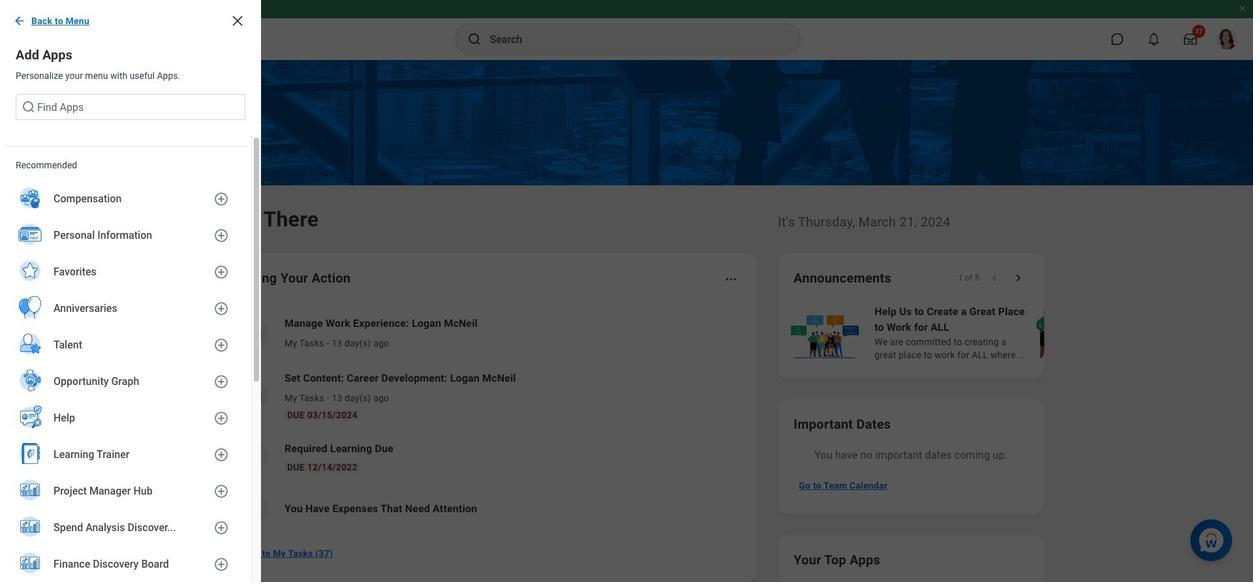 Task type: describe. For each thing, give the bounding box(es) containing it.
1 inbox image from the top
[[244, 323, 263, 343]]

x image
[[230, 13, 245, 29]]

Search field
[[16, 94, 245, 120]]

search image
[[21, 99, 37, 115]]

3 plus circle image from the top
[[213, 520, 229, 536]]

list inside global navigation dialog
[[0, 181, 251, 582]]

6 plus circle image from the top
[[213, 447, 229, 463]]

1 plus circle image from the top
[[213, 301, 229, 317]]

2 inbox image from the top
[[244, 386, 263, 405]]

close environment banner image
[[1239, 5, 1247, 12]]

2 plus circle image from the top
[[213, 228, 229, 244]]

book open image
[[244, 447, 263, 467]]

3 plus circle image from the top
[[213, 264, 229, 280]]

notifications large image
[[1148, 33, 1161, 46]]

search image
[[466, 31, 482, 47]]

global navigation dialog
[[0, 0, 261, 582]]



Task type: locate. For each thing, give the bounding box(es) containing it.
2 plus circle image from the top
[[213, 338, 229, 353]]

arrow left image
[[13, 14, 26, 27]]

list
[[0, 181, 251, 582], [789, 303, 1253, 363], [225, 306, 742, 535]]

1 vertical spatial plus circle image
[[213, 338, 229, 353]]

main content
[[0, 60, 1253, 582]]

1 vertical spatial inbox image
[[244, 386, 263, 405]]

dashboard expenses image
[[244, 499, 263, 519]]

profile logan mcneil element
[[1209, 25, 1246, 54]]

7 plus circle image from the top
[[213, 484, 229, 499]]

5 plus circle image from the top
[[213, 411, 229, 426]]

2 vertical spatial plus circle image
[[213, 520, 229, 536]]

plus circle image
[[213, 191, 229, 207], [213, 228, 229, 244], [213, 264, 229, 280], [213, 374, 229, 390], [213, 411, 229, 426], [213, 447, 229, 463], [213, 484, 229, 499], [213, 557, 229, 573]]

0 vertical spatial inbox image
[[244, 323, 263, 343]]

plus circle image
[[213, 301, 229, 317], [213, 338, 229, 353], [213, 520, 229, 536]]

4 plus circle image from the top
[[213, 374, 229, 390]]

banner
[[0, 0, 1253, 60]]

inbox image
[[244, 323, 263, 343], [244, 386, 263, 405]]

chevron left small image
[[988, 272, 1001, 285]]

status
[[958, 273, 979, 283]]

chevron right small image
[[1012, 272, 1025, 285]]

0 vertical spatial plus circle image
[[213, 301, 229, 317]]

inbox large image
[[1184, 33, 1197, 46]]

1 plus circle image from the top
[[213, 191, 229, 207]]

8 plus circle image from the top
[[213, 557, 229, 573]]



Task type: vqa. For each thing, say whether or not it's contained in the screenshot.
third 1 from the bottom
no



